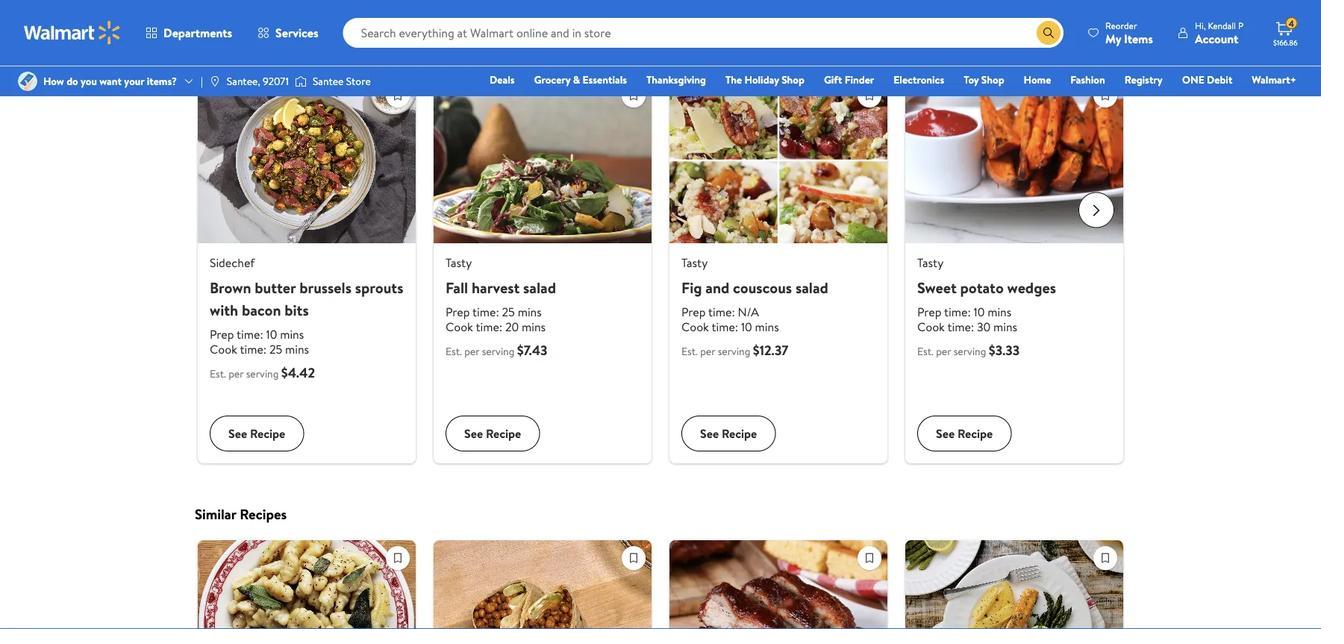 Task type: locate. For each thing, give the bounding box(es) containing it.
&
[[573, 72, 580, 87]]

$3.33
[[989, 341, 1020, 360]]

cook
[[446, 319, 473, 335], [682, 319, 709, 335], [918, 319, 945, 335], [210, 341, 237, 357]]

mins up "$12.37"
[[755, 319, 779, 335]]

see for brown butter brussels sprouts with bacon bits
[[228, 425, 247, 442]]

per down prep time: n/a cook time: 10 mins
[[700, 344, 715, 359]]

1 horizontal spatial 25
[[502, 304, 515, 320]]

home
[[1024, 72, 1051, 87]]

saved image for easy homemade potato gnocchi image
[[387, 547, 409, 570]]

tasty for fig
[[682, 254, 708, 271]]

your
[[124, 74, 144, 88]]

4 see from the left
[[936, 425, 955, 442]]

1 see recipe from the left
[[228, 425, 285, 442]]

2 horizontal spatial tasty
[[918, 254, 944, 271]]

oven baked bbq baby back ribs image
[[670, 541, 888, 629]]

how
[[43, 74, 64, 88]]

2 salad from the left
[[796, 277, 829, 298]]

tasty
[[446, 254, 472, 271], [682, 254, 708, 271], [918, 254, 944, 271]]

prep inside prep time: 10 mins cook time: 25 mins
[[210, 326, 234, 343]]

mins down the fall harvest salad
[[518, 304, 542, 320]]

time:
[[473, 304, 499, 320], [709, 304, 735, 320], [944, 304, 971, 320], [476, 319, 503, 335], [712, 319, 738, 335], [948, 319, 974, 335], [237, 326, 263, 343], [240, 341, 267, 357]]

serving inside the est. per serving $7.43
[[482, 344, 515, 359]]

one debit
[[1182, 72, 1233, 87]]

serving inside est. per serving $3.33
[[954, 344, 986, 359]]

serving inside est. per serving $4.42
[[246, 366, 279, 381]]

est. per serving $3.33
[[918, 341, 1020, 360]]

search icon image
[[1043, 27, 1055, 39]]

10 down bacon
[[266, 326, 277, 343]]

0 horizontal spatial  image
[[18, 72, 37, 91]]

holiday
[[745, 72, 779, 87]]

 image for how do you want your items?
[[18, 72, 37, 91]]

sweet
[[918, 277, 957, 298]]

10 inside prep time: 10 mins cook time: 30 mins
[[974, 304, 985, 320]]

3 see recipe from the left
[[700, 425, 757, 442]]

tasty up fall
[[446, 254, 472, 271]]

thanksgiving link
[[640, 72, 713, 88]]

departments button
[[133, 15, 245, 51]]

salad
[[523, 277, 556, 298], [796, 277, 829, 298]]

prep down sweet on the top of the page
[[918, 304, 942, 320]]

debit
[[1207, 72, 1233, 87]]

20
[[505, 319, 519, 335]]

shop
[[782, 72, 805, 87], [982, 72, 1005, 87]]

0 vertical spatial with
[[256, 41, 283, 61]]

per for fall harvest salad
[[465, 344, 480, 359]]

est. down prep time: 10 mins cook time: 25 mins
[[210, 366, 226, 381]]

25 down the fall harvest salad
[[502, 304, 515, 320]]

with
[[256, 41, 283, 61], [210, 299, 238, 320]]

tasty up sweet on the top of the page
[[918, 254, 944, 271]]

1 horizontal spatial with
[[256, 41, 283, 61]]

10 inside prep time: 10 mins cook time: 25 mins
[[266, 326, 277, 343]]

 image right 92071
[[295, 74, 307, 89]]

butter
[[255, 277, 296, 298]]

fig and couscous salad image
[[670, 77, 888, 243]]

1 recipe from the left
[[250, 425, 285, 442]]

1 tasty from the left
[[446, 254, 472, 271]]

saved image
[[623, 84, 645, 107], [859, 84, 881, 107], [1094, 84, 1117, 107], [859, 547, 881, 570], [1094, 547, 1117, 570]]

prep down fall
[[446, 304, 470, 320]]

prep down 'fig'
[[682, 304, 706, 320]]

Walmart Site-Wide search field
[[343, 18, 1064, 48]]

prep for sweet potato wedges
[[918, 304, 942, 320]]

3 see from the left
[[700, 425, 719, 442]]

10 up the est. per serving $12.37
[[741, 319, 752, 335]]

est. down prep time: 10 mins cook time: 30 mins
[[918, 344, 934, 359]]

walmart image
[[24, 21, 121, 45]]

Search search field
[[343, 18, 1064, 48]]

and
[[706, 277, 730, 298]]

3 recipe from the left
[[722, 425, 757, 442]]

1 horizontal spatial tasty
[[682, 254, 708, 271]]

cook up est. per serving $4.42
[[210, 341, 237, 357]]

25 up est. per serving $4.42
[[269, 341, 282, 357]]

finder
[[845, 72, 874, 87]]

shop right holiday
[[782, 72, 805, 87]]

couscous
[[733, 277, 792, 298]]

0 horizontal spatial salad
[[523, 277, 556, 298]]

fashion
[[1071, 72, 1105, 87]]

brown butter brussels sprouts with bacon bits image
[[198, 77, 416, 243]]

10 down potato
[[974, 304, 985, 320]]

mins
[[518, 304, 542, 320], [988, 304, 1012, 320], [522, 319, 546, 335], [755, 319, 779, 335], [994, 319, 1018, 335], [280, 326, 304, 343], [285, 341, 309, 357]]

2 recipe from the left
[[486, 425, 521, 442]]

services
[[276, 25, 319, 41]]

cook down sweet on the top of the page
[[918, 319, 945, 335]]

cook inside prep time: 25 mins cook time: 20 mins
[[446, 319, 473, 335]]

10 for brown butter brussels sprouts with bacon bits
[[266, 326, 277, 343]]

salad right couscous
[[796, 277, 829, 298]]

sidechef
[[210, 254, 255, 271]]

next slide of list image
[[1079, 192, 1115, 228]]

harvest
[[472, 277, 520, 298]]

with down brown on the left top of the page
[[210, 299, 238, 320]]

sweet potato wedges image
[[906, 77, 1124, 243]]

per for brown butter brussels sprouts with bacon bits
[[229, 366, 244, 381]]

with right well
[[256, 41, 283, 61]]

2 horizontal spatial 10
[[974, 304, 985, 320]]

shop right toy
[[982, 72, 1005, 87]]

0 horizontal spatial shop
[[782, 72, 805, 87]]

mins inside prep time: n/a cook time: 10 mins
[[755, 319, 779, 335]]

you
[[81, 74, 97, 88]]

est. for fig and couscous salad
[[682, 344, 698, 359]]

1 horizontal spatial shop
[[982, 72, 1005, 87]]

per inside est. per serving $3.33
[[936, 344, 951, 359]]

serving down prep time: n/a cook time: 10 mins
[[718, 344, 751, 359]]

per for sweet potato wedges
[[936, 344, 951, 359]]

 image
[[18, 72, 37, 91], [295, 74, 307, 89]]

1 see from the left
[[228, 425, 247, 442]]

 image
[[209, 75, 221, 87]]

0 horizontal spatial tasty
[[446, 254, 472, 271]]

similar
[[195, 504, 236, 524]]

 image left the how on the left of the page
[[18, 72, 37, 91]]

per down prep time: 10 mins cook time: 25 mins
[[229, 366, 244, 381]]

prep down brown on the left top of the page
[[210, 326, 234, 343]]

saved image
[[387, 84, 409, 107], [387, 547, 409, 570], [623, 547, 645, 570]]

potato
[[961, 277, 1004, 298]]

0 horizontal spatial 25
[[269, 341, 282, 357]]

1 salad from the left
[[523, 277, 556, 298]]

account
[[1195, 30, 1239, 47]]

serving down 30
[[954, 344, 986, 359]]

4 see recipe from the left
[[936, 425, 993, 442]]

brussels
[[300, 277, 352, 298]]

brown
[[210, 277, 251, 298]]

kendall
[[1208, 19, 1236, 32]]

est. for brown butter brussels sprouts with bacon bits
[[210, 366, 226, 381]]

10
[[974, 304, 985, 320], [741, 319, 752, 335], [266, 326, 277, 343]]

saved image for fig and couscous salad
[[859, 84, 881, 107]]

est. inside est. per serving $3.33
[[918, 344, 934, 359]]

prep for brown butter brussels sprouts with bacon bits
[[210, 326, 234, 343]]

hi,
[[1195, 19, 1206, 32]]

recipe for potato
[[958, 425, 993, 442]]

per inside the est. per serving $12.37
[[700, 344, 715, 359]]

per inside the est. per serving $7.43
[[465, 344, 480, 359]]

1 horizontal spatial 10
[[741, 319, 752, 335]]

sweet potato wedges
[[918, 277, 1056, 298]]

per inside est. per serving $4.42
[[229, 366, 244, 381]]

0 horizontal spatial with
[[210, 299, 238, 320]]

per down prep time: 10 mins cook time: 30 mins
[[936, 344, 951, 359]]

cook for sweet potato wedges
[[918, 319, 945, 335]]

deals
[[490, 72, 515, 87]]

one
[[1182, 72, 1205, 87]]

4 recipe from the left
[[958, 425, 993, 442]]

tasty for fall
[[446, 254, 472, 271]]

gift finder link
[[817, 72, 881, 88]]

see recipe
[[228, 425, 285, 442], [464, 425, 521, 442], [700, 425, 757, 442], [936, 425, 993, 442]]

1 vertical spatial 25
[[269, 341, 282, 357]]

serving for potato
[[954, 344, 986, 359]]

fall
[[446, 277, 468, 298]]

0 horizontal spatial 10
[[266, 326, 277, 343]]

est. down prep time: n/a cook time: 10 mins
[[682, 344, 698, 359]]

serving inside the est. per serving $12.37
[[718, 344, 751, 359]]

per down prep time: 25 mins cook time: 20 mins
[[465, 344, 480, 359]]

mins down the bits
[[280, 326, 304, 343]]

1 horizontal spatial  image
[[295, 74, 307, 89]]

est. down prep time: 25 mins cook time: 20 mins
[[446, 344, 462, 359]]

one debit link
[[1176, 72, 1240, 88]]

recipes
[[240, 504, 287, 524]]

$7.43
[[517, 341, 548, 360]]

cook down fall
[[446, 319, 473, 335]]

sprouts
[[355, 277, 403, 298]]

1 horizontal spatial salad
[[796, 277, 829, 298]]

salad right harvest
[[523, 277, 556, 298]]

tasty up 'fig'
[[682, 254, 708, 271]]

3 tasty from the left
[[918, 254, 944, 271]]

prep inside prep time: 10 mins cook time: 30 mins
[[918, 304, 942, 320]]

2 tasty from the left
[[682, 254, 708, 271]]

serving down "20"
[[482, 344, 515, 359]]

cook down 'fig'
[[682, 319, 709, 335]]

per
[[465, 344, 480, 359], [700, 344, 715, 359], [936, 344, 951, 359], [229, 366, 244, 381]]

fig and couscous salad
[[682, 277, 829, 298]]

1 vertical spatial with
[[210, 299, 238, 320]]

saved image for brown butter brussels sprouts with bacon bits image at top
[[387, 84, 409, 107]]

25
[[502, 304, 515, 320], [269, 341, 282, 357]]

santee store
[[313, 74, 371, 88]]

per for fig and couscous salad
[[700, 344, 715, 359]]

2 see recipe from the left
[[464, 425, 521, 442]]

0 vertical spatial 25
[[502, 304, 515, 320]]

2 see from the left
[[464, 425, 483, 442]]

prep inside prep time: 25 mins cook time: 20 mins
[[446, 304, 470, 320]]

wedges
[[1008, 277, 1056, 298]]

toy
[[964, 72, 979, 87]]

saved image for the buffalo chickpea wraps image
[[623, 547, 645, 570]]

see
[[228, 425, 247, 442], [464, 425, 483, 442], [700, 425, 719, 442], [936, 425, 955, 442]]

cook inside prep time: 10 mins cook time: 25 mins
[[210, 341, 237, 357]]

mins right 30
[[994, 319, 1018, 335]]

santee
[[313, 74, 344, 88]]

cook inside prep time: 10 mins cook time: 30 mins
[[918, 319, 945, 335]]

prep inside prep time: n/a cook time: 10 mins
[[682, 304, 706, 320]]

recipe
[[250, 425, 285, 442], [486, 425, 521, 442], [722, 425, 757, 442], [958, 425, 993, 442]]

est. inside the est. per serving $7.43
[[446, 344, 462, 359]]

est. inside the est. per serving $12.37
[[682, 344, 698, 359]]

with inside brown butter brussels sprouts with bacon bits
[[210, 299, 238, 320]]

est.
[[446, 344, 462, 359], [682, 344, 698, 359], [918, 344, 934, 359], [210, 366, 226, 381]]

est. inside est. per serving $4.42
[[210, 366, 226, 381]]

$12.37
[[753, 341, 789, 360]]

25 inside prep time: 10 mins cook time: 25 mins
[[269, 341, 282, 357]]

serving down prep time: 10 mins cook time: 25 mins
[[246, 366, 279, 381]]

store
[[346, 74, 371, 88]]



Task type: vqa. For each thing, say whether or not it's contained in the screenshot.


Task type: describe. For each thing, give the bounding box(es) containing it.
saved image for fall harvest salad
[[623, 84, 645, 107]]

prep time: 10 mins cook time: 30 mins
[[918, 304, 1018, 335]]

hi, kendall p account
[[1195, 19, 1244, 47]]

walmart+
[[1252, 72, 1297, 87]]

santee, 92071
[[227, 74, 289, 88]]

92071
[[263, 74, 289, 88]]

cook inside prep time: n/a cook time: 10 mins
[[682, 319, 709, 335]]

see for fig and couscous salad
[[700, 425, 719, 442]]

cook for brown butter brussels sprouts with bacon bits
[[210, 341, 237, 357]]

p
[[1238, 19, 1244, 32]]

deals link
[[483, 72, 522, 88]]

electronics link
[[887, 72, 951, 88]]

prep for fall harvest salad
[[446, 304, 470, 320]]

see recipe for potato
[[936, 425, 993, 442]]

bacon
[[242, 299, 281, 320]]

serving for butter
[[246, 366, 279, 381]]

bits
[[285, 299, 309, 320]]

toy shop
[[964, 72, 1005, 87]]

cook for fall harvest salad
[[446, 319, 473, 335]]

reorder
[[1106, 19, 1137, 32]]

departments
[[164, 25, 232, 41]]

est. per serving $7.43
[[446, 341, 548, 360]]

registry link
[[1118, 72, 1170, 88]]

$4.42
[[281, 363, 315, 382]]

tasty for sweet
[[918, 254, 944, 271]]

santee,
[[227, 74, 260, 88]]

serving for and
[[718, 344, 751, 359]]

see for sweet potato wedges
[[936, 425, 955, 442]]

2 shop from the left
[[982, 72, 1005, 87]]

items
[[1124, 30, 1153, 47]]

want
[[99, 74, 122, 88]]

25 inside prep time: 25 mins cook time: 20 mins
[[502, 304, 515, 320]]

serving for harvest
[[482, 344, 515, 359]]

items?
[[147, 74, 177, 88]]

10 for sweet potato wedges
[[974, 304, 985, 320]]

the
[[726, 72, 742, 87]]

thanksgiving
[[647, 72, 706, 87]]

see recipe for harvest
[[464, 425, 521, 442]]

easy homemade potato gnocchi image
[[198, 541, 416, 629]]

prep for fig and couscous salad
[[682, 304, 706, 320]]

the holiday shop
[[726, 72, 805, 87]]

do
[[67, 74, 78, 88]]

goes
[[195, 41, 225, 61]]

toy shop link
[[957, 72, 1011, 88]]

well
[[229, 41, 253, 61]]

grocery & essentials link
[[528, 72, 634, 88]]

grocery & essentials
[[534, 72, 627, 87]]

prep time: 10 mins cook time: 25 mins
[[210, 326, 309, 357]]

saved image for sweet potato wedges
[[1094, 84, 1117, 107]]

see recipe for and
[[700, 425, 757, 442]]

buffalo chickpea wraps image
[[434, 541, 652, 629]]

electronics
[[894, 72, 945, 87]]

fig
[[682, 277, 702, 298]]

mins up "$4.42"
[[285, 341, 309, 357]]

1 shop from the left
[[782, 72, 805, 87]]

grocery
[[534, 72, 571, 87]]

recipe for harvest
[[486, 425, 521, 442]]

recipe for butter
[[250, 425, 285, 442]]

n/a
[[738, 304, 759, 320]]

est. per serving $12.37
[[682, 341, 789, 360]]

see for fall harvest salad
[[464, 425, 483, 442]]

essentials
[[583, 72, 627, 87]]

prep time: 25 mins cook time: 20 mins
[[446, 304, 546, 335]]

mins down sweet potato wedges
[[988, 304, 1012, 320]]

how do you want your items?
[[43, 74, 177, 88]]

reorder my items
[[1106, 19, 1153, 47]]

gift
[[824, 72, 842, 87]]

services button
[[245, 15, 331, 51]]

30
[[977, 319, 991, 335]]

 image for santee store
[[295, 74, 307, 89]]

brown sugar salmon image
[[906, 541, 1124, 629]]

est. for sweet potato wedges
[[918, 344, 934, 359]]

recipe for and
[[722, 425, 757, 442]]

fashion link
[[1064, 72, 1112, 88]]

10 inside prep time: n/a cook time: 10 mins
[[741, 319, 752, 335]]

|
[[201, 74, 203, 88]]

my
[[1106, 30, 1122, 47]]

home link
[[1017, 72, 1058, 88]]

the holiday shop link
[[719, 72, 811, 88]]

see recipe for butter
[[228, 425, 285, 442]]

fall harvest salad image
[[434, 77, 652, 243]]

prep time: n/a cook time: 10 mins
[[682, 304, 779, 335]]

fall harvest salad
[[446, 277, 556, 298]]

$166.86
[[1274, 37, 1298, 47]]

walmart+ link
[[1246, 72, 1304, 88]]

gift finder
[[824, 72, 874, 87]]

similar recipes
[[195, 504, 287, 524]]

mins right "20"
[[522, 319, 546, 335]]

est. for fall harvest salad
[[446, 344, 462, 359]]

goes well with
[[195, 41, 283, 61]]

4
[[1289, 17, 1295, 30]]

brown butter brussels sprouts with bacon bits
[[210, 277, 403, 320]]

registry
[[1125, 72, 1163, 87]]

est. per serving $4.42
[[210, 363, 315, 382]]



